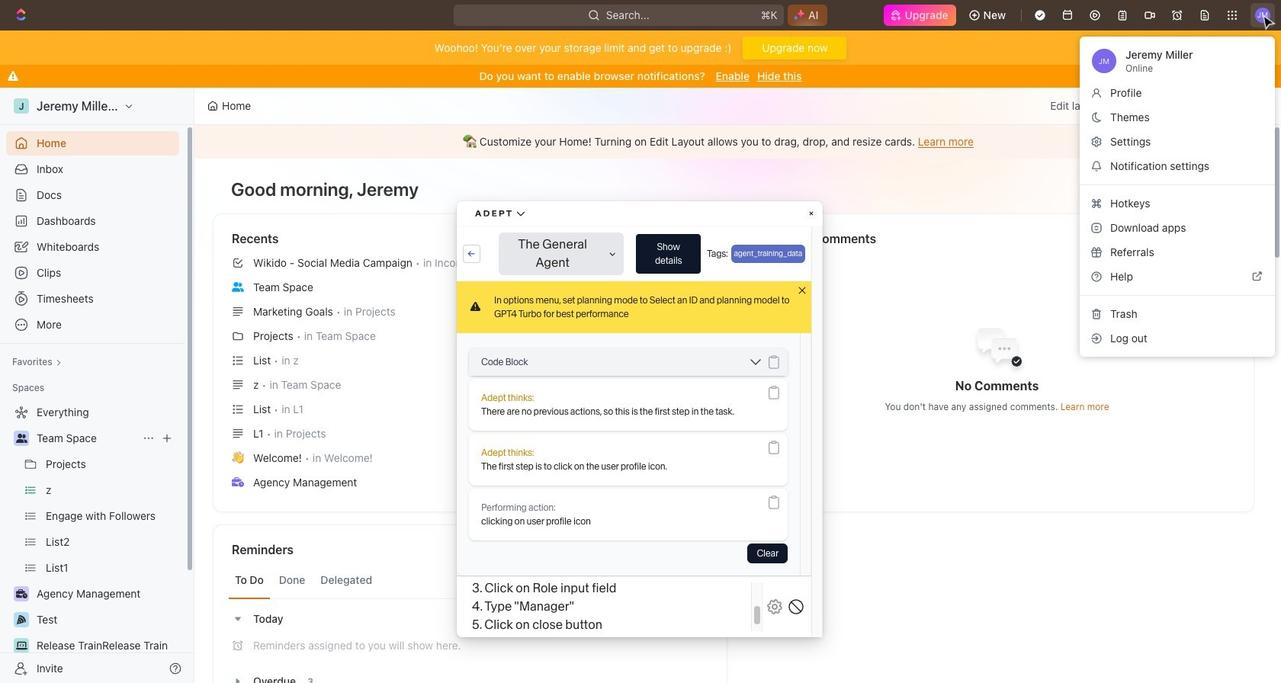 Task type: describe. For each thing, give the bounding box(es) containing it.
user group image inside sidebar navigation
[[16, 434, 27, 443]]

0 vertical spatial user group image
[[232, 282, 244, 292]]



Task type: vqa. For each thing, say whether or not it's contained in the screenshot.
business time icon
yes



Task type: locate. For each thing, give the bounding box(es) containing it.
1 horizontal spatial user group image
[[232, 282, 244, 292]]

business time image
[[232, 477, 244, 487]]

0 horizontal spatial user group image
[[16, 434, 27, 443]]

user group image
[[232, 282, 244, 292], [16, 434, 27, 443]]

sidebar navigation
[[0, 88, 194, 683]]

1 vertical spatial user group image
[[16, 434, 27, 443]]

tab list
[[229, 562, 712, 599]]



